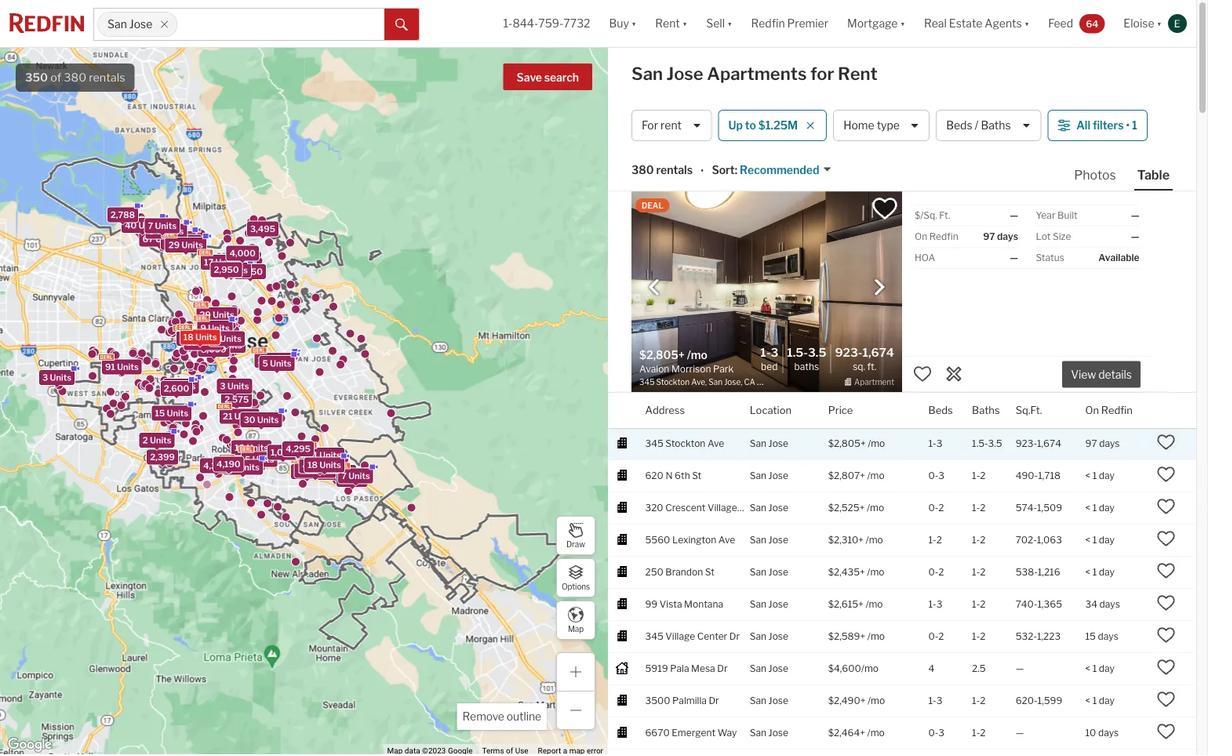 Task type: locate. For each thing, give the bounding box(es) containing it.
save search button
[[503, 64, 592, 90]]

san for 620 n 6th st
[[750, 470, 767, 482]]

ave right stockton
[[708, 438, 724, 450]]

— up available
[[1131, 231, 1140, 242]]

/mo right $2,805+
[[868, 438, 885, 450]]

923- inside 923-1,674 sq. ft.
[[835, 345, 863, 360]]

1 vertical spatial 0-3
[[929, 728, 945, 739]]

6 < from the top
[[1086, 696, 1091, 707]]

6 < 1 day from the top
[[1086, 696, 1115, 707]]

1 vertical spatial 1-3
[[929, 599, 943, 611]]

/mo right the $2,464+
[[867, 728, 885, 739]]

beds for beds / baths
[[946, 119, 973, 132]]

1 right filters
[[1132, 119, 1138, 132]]

574-
[[1016, 503, 1037, 514]]

29 units up 13 units
[[200, 310, 234, 320]]

san jose for 620 n 6th st
[[750, 470, 788, 482]]

▾ inside "dropdown button"
[[1024, 17, 1030, 30]]

rentals right the of
[[89, 71, 125, 84]]

eloise
[[1124, 17, 1155, 30]]

15 for 15 days
[[1086, 631, 1096, 643]]

< 1 day up 34 days
[[1086, 567, 1115, 578]]

1 vertical spatial ave
[[719, 535, 735, 546]]

0 horizontal spatial 97
[[983, 231, 995, 242]]

year
[[1036, 210, 1056, 221]]

2,820
[[340, 475, 365, 485]]

ave for 5560 lexington ave
[[719, 535, 735, 546]]

for rent button
[[632, 110, 712, 141]]

< right "1,063"
[[1086, 535, 1091, 546]]

0 vertical spatial 0-2
[[929, 503, 944, 514]]

2,399
[[150, 452, 175, 462]]

/mo for $2,805+ /mo
[[868, 438, 885, 450]]

1 horizontal spatial st
[[705, 567, 715, 578]]

3 < from the top
[[1086, 535, 1091, 546]]

0 horizontal spatial 3.5
[[808, 345, 827, 360]]

1 vertical spatial rent
[[838, 63, 878, 84]]

buy ▾ button
[[609, 0, 637, 47]]

1,365
[[1038, 599, 1062, 611]]

2 0-2 from the top
[[929, 567, 944, 578]]

• right filters
[[1126, 119, 1130, 132]]

7 favorite this home image from the top
[[1157, 690, 1176, 709]]

previous button image
[[647, 280, 662, 295]]

380 inside 380 rentals •
[[632, 163, 654, 177]]

ft. inside 923-1,674 sq. ft.
[[867, 361, 877, 372]]

380 right the of
[[64, 71, 86, 84]]

baths button
[[972, 393, 1000, 428]]

/mo right $2,525+
[[867, 503, 884, 514]]

rent right "for"
[[838, 63, 878, 84]]

0 vertical spatial 1.5-
[[787, 345, 808, 360]]

redfin inside button
[[1101, 404, 1133, 417]]

0 horizontal spatial 1,674
[[863, 345, 894, 360]]

0 vertical spatial 3.5
[[808, 345, 827, 360]]

day down 15 days
[[1099, 663, 1115, 675]]

price
[[828, 404, 853, 417]]

15
[[155, 409, 165, 419], [1086, 631, 1096, 643]]

/mo right $2,490+ at the bottom right of the page
[[868, 696, 885, 707]]

1-2 for 574-
[[972, 503, 986, 514]]

3 day from the top
[[1099, 535, 1115, 546]]

0 vertical spatial 1,674
[[863, 345, 894, 360]]

$/sq. ft.
[[915, 210, 950, 221]]

/mo right '$2,435+'
[[867, 567, 885, 578]]

1-3 down 4
[[929, 696, 943, 707]]

0 vertical spatial 1-3
[[929, 438, 943, 450]]

save
[[517, 71, 542, 84]]

1 horizontal spatial •
[[1126, 119, 1130, 132]]

for
[[642, 119, 658, 132]]

/mo for $2,589+ /mo
[[868, 631, 885, 643]]

remove san jose image
[[160, 20, 169, 29]]

13
[[187, 338, 197, 348]]

0- for $2,589+ /mo
[[929, 631, 939, 643]]

15 down '2,600'
[[155, 409, 165, 419]]

5560
[[645, 535, 670, 546]]

0 vertical spatial 21
[[223, 412, 233, 422]]

day for 1,509
[[1099, 503, 1115, 514]]

740-
[[1016, 599, 1038, 611]]

0-2
[[929, 503, 944, 514], [929, 567, 944, 578], [929, 631, 944, 643]]

on inside button
[[1086, 404, 1099, 417]]

home type button
[[833, 110, 930, 141]]

0 horizontal spatial 97 days
[[983, 231, 1018, 242]]

1,674 for 923-1,674 sq. ft.
[[863, 345, 894, 360]]

beds down x-out this home image
[[929, 404, 953, 417]]

< for 1,509
[[1086, 503, 1091, 514]]

3 < 1 day from the top
[[1086, 535, 1115, 546]]

dr for 345 village center dr
[[730, 631, 740, 643]]

13 units
[[187, 338, 220, 348]]

7 up 67
[[148, 221, 153, 231]]

map region
[[0, 0, 707, 756]]

0-3 down 4
[[929, 728, 945, 739]]

9 units up 13 units
[[200, 323, 230, 333]]

$2,435+ /mo
[[828, 567, 885, 578]]

san for 6670 emergent way
[[750, 728, 767, 739]]

baths up 1.5-3.5
[[972, 404, 1000, 417]]

0 vertical spatial ave
[[708, 438, 724, 450]]

97 down on redfin button
[[1086, 438, 1097, 450]]

favorite this home image for 1,223
[[1157, 626, 1176, 645]]

on redfin down $/sq. ft.
[[915, 231, 959, 242]]

5 < from the top
[[1086, 663, 1091, 675]]

0 horizontal spatial 5
[[245, 455, 251, 465]]

/mo up the $2,490+ /mo
[[861, 663, 879, 675]]

cir
[[739, 503, 752, 514]]

0 vertical spatial •
[[1126, 119, 1130, 132]]

1 0-3 from the top
[[929, 470, 945, 482]]

1 horizontal spatial rentals
[[656, 163, 693, 177]]

• for all filters • 1
[[1126, 119, 1130, 132]]

jose for 620 n 6th st
[[769, 470, 788, 482]]

1-3 for $2,615+ /mo
[[929, 599, 943, 611]]

/
[[975, 119, 979, 132]]

baths for 3.5
[[794, 361, 819, 372]]

2 < 1 day from the top
[[1086, 503, 1115, 514]]

san for 250 brandon st
[[750, 567, 767, 578]]

380 up deal
[[632, 163, 654, 177]]

250 brandon st
[[645, 567, 715, 578]]

21 down 2,575
[[223, 412, 233, 422]]

25 units
[[258, 356, 292, 366]]

1 horizontal spatial 1.5-
[[972, 438, 988, 450]]

• inside button
[[1126, 119, 1130, 132]]

— for hoa
[[1010, 252, 1018, 264]]

9 units up the 2,099
[[212, 334, 242, 344]]

jose for 345 village center dr
[[769, 631, 788, 643]]

1.5- right 1-3 bed
[[787, 345, 808, 360]]

1.5- inside "1.5-3.5 baths"
[[787, 345, 808, 360]]

1 vertical spatial 5
[[245, 455, 251, 465]]

0 horizontal spatial 3 units
[[42, 373, 71, 383]]

2 < from the top
[[1086, 503, 1091, 514]]

67
[[142, 234, 154, 244]]

1.5- for 1.5-3.5 baths
[[787, 345, 808, 360]]

6 day from the top
[[1099, 696, 1115, 707]]

0 vertical spatial redfin
[[751, 17, 785, 30]]

• inside 380 rentals •
[[701, 165, 704, 178]]

1 0-2 from the top
[[929, 503, 944, 514]]

rentals up deal
[[656, 163, 693, 177]]

1 right 1,718 at bottom
[[1093, 470, 1097, 482]]

1,674 inside 923-1,674 sq. ft.
[[863, 345, 894, 360]]

for
[[811, 63, 834, 84]]

0- right $2,435+ /mo
[[929, 567, 939, 578]]

1 horizontal spatial rent
[[838, 63, 878, 84]]

3.5 inside "1.5-3.5 baths"
[[808, 345, 827, 360]]

$2,615+ /mo
[[828, 599, 883, 611]]

available
[[1099, 252, 1140, 264]]

345 up 5919
[[645, 631, 664, 643]]

5 units up '30 units'
[[262, 359, 292, 369]]

5 0- from the top
[[929, 728, 939, 739]]

3.5 for 1.5-3.5 baths
[[808, 345, 827, 360]]

0 vertical spatial 5
[[262, 359, 268, 369]]

4 < 1 day from the top
[[1086, 567, 1115, 578]]

day right 1,718 at bottom
[[1099, 470, 1115, 482]]

1 vertical spatial 3.5
[[988, 438, 1002, 450]]

4 0- from the top
[[929, 631, 939, 643]]

350 of 380 rentals
[[25, 71, 125, 84]]

0- for $2,807+ /mo
[[929, 470, 939, 482]]

center
[[697, 631, 728, 643]]

▾ left sell
[[682, 17, 688, 30]]

san for 5560 lexington ave
[[750, 535, 767, 546]]

1 horizontal spatial 97
[[1086, 438, 1097, 450]]

heading
[[639, 347, 767, 388]]

table
[[1138, 167, 1170, 182]]

2,950
[[214, 265, 239, 275]]

ave
[[708, 438, 724, 450], [719, 535, 735, 546]]

2 horizontal spatial redfin
[[1101, 404, 1133, 417]]

15 down the 34 on the bottom
[[1086, 631, 1096, 643]]

village left cir
[[708, 503, 737, 514]]

0 horizontal spatial 7
[[148, 221, 153, 231]]

9
[[200, 323, 206, 333], [212, 334, 218, 344]]

$2,805+ /mo
[[828, 438, 885, 450]]

1 vertical spatial 2 units
[[143, 435, 171, 446]]

0 horizontal spatial on redfin
[[915, 231, 959, 242]]

1 down 15 days
[[1093, 663, 1097, 675]]

1 vertical spatial 9
[[212, 334, 218, 344]]

1 right "1,063"
[[1093, 535, 1097, 546]]

1 horizontal spatial 15
[[1086, 631, 1096, 643]]

None search field
[[178, 9, 384, 40]]

1 horizontal spatial ft.
[[939, 210, 950, 221]]

1-3 down beds "button"
[[929, 438, 943, 450]]

5 favorite this home image from the top
[[1157, 626, 1176, 645]]

1 vertical spatial 0-2
[[929, 567, 944, 578]]

redfin down $/sq. ft.
[[930, 231, 959, 242]]

0 horizontal spatial 18 units
[[183, 332, 217, 342]]

favorite this home image
[[913, 365, 932, 384], [1157, 433, 1176, 452], [1157, 497, 1176, 516], [1157, 723, 1176, 741]]

1 right 1,509
[[1093, 503, 1097, 514]]

923-
[[835, 345, 863, 360], [1016, 438, 1037, 450]]

•
[[1126, 119, 1130, 132], [701, 165, 704, 178]]

0 vertical spatial dr
[[730, 631, 740, 643]]

1 favorite this home image from the top
[[1157, 465, 1176, 484]]

jose for 99 vista montana
[[769, 599, 788, 611]]

jose for 345 stockton ave
[[769, 438, 788, 450]]

97 days left lot
[[983, 231, 1018, 242]]

6 ▾ from the left
[[1157, 17, 1162, 30]]

10
[[214, 265, 224, 275], [209, 341, 219, 351], [235, 443, 245, 453], [226, 463, 236, 473], [1086, 728, 1096, 739]]

sell
[[706, 17, 725, 30]]

6670 emergent way
[[645, 728, 737, 739]]

0- down 4
[[929, 728, 939, 739]]

all filters • 1 button
[[1048, 110, 1148, 141]]

0 vertical spatial 0-3
[[929, 470, 945, 482]]

day for 1,718
[[1099, 470, 1115, 482]]

5 < 1 day from the top
[[1086, 663, 1115, 675]]

baths inside button
[[981, 119, 1011, 132]]

490-
[[1016, 470, 1038, 482]]

$2,807+
[[828, 470, 865, 482]]

san jose for 5560 lexington ave
[[750, 535, 788, 546]]

923-1,674
[[1016, 438, 1062, 450]]

1 vertical spatial 1.5-
[[972, 438, 988, 450]]

1,509
[[1037, 503, 1063, 514]]

days for 1,674
[[1099, 438, 1120, 450]]

0 horizontal spatial 7 units
[[148, 221, 177, 231]]

year built
[[1036, 210, 1078, 221]]

0 horizontal spatial 18
[[183, 332, 194, 342]]

923- for 923-1,674 sq. ft.
[[835, 345, 863, 360]]

on down view at right
[[1086, 404, 1099, 417]]

15 units
[[155, 409, 188, 419]]

day right "1,063"
[[1099, 535, 1115, 546]]

jose for 3500 palmilla dr
[[769, 696, 788, 707]]

2 vertical spatial redfin
[[1101, 404, 1133, 417]]

location button
[[750, 393, 792, 428]]

1 horizontal spatial 923-
[[1016, 438, 1037, 450]]

7 units right the 12
[[341, 471, 370, 481]]

/mo right $2,615+
[[866, 599, 883, 611]]

5 units right 4,190
[[245, 455, 274, 465]]

0 vertical spatial 15
[[155, 409, 165, 419]]

< right 1,718 at bottom
[[1086, 470, 1091, 482]]

0 vertical spatial 29
[[168, 240, 180, 250]]

mesa
[[691, 663, 715, 675]]

beds left /
[[946, 119, 973, 132]]

1 vertical spatial redfin
[[930, 231, 959, 242]]

5 ▾ from the left
[[1024, 17, 1030, 30]]

3 favorite this home image from the top
[[1157, 562, 1176, 581]]

0 horizontal spatial ft.
[[867, 361, 877, 372]]

2 1-3 from the top
[[929, 599, 943, 611]]

0 horizontal spatial on
[[915, 231, 928, 242]]

3 inside 1-3 bed
[[771, 345, 779, 360]]

/mo for $2,310+ /mo
[[866, 535, 883, 546]]

0- right the $2,525+ /mo
[[929, 503, 939, 514]]

1 horizontal spatial redfin
[[930, 231, 959, 242]]

1-3
[[929, 438, 943, 450], [929, 599, 943, 611], [929, 696, 943, 707]]

3 0-2 from the top
[[929, 631, 944, 643]]

< 1 day right "1,063"
[[1086, 535, 1115, 546]]

2 345 from the top
[[645, 631, 664, 643]]

san jose for 99 vista montana
[[750, 599, 788, 611]]

1 for 538-1,216
[[1093, 567, 1097, 578]]

crescent
[[665, 503, 706, 514]]

< up 10 days
[[1086, 696, 1091, 707]]

jose for 6670 emergent way
[[769, 728, 788, 739]]

< up the 34 on the bottom
[[1086, 567, 1091, 578]]

real estate agents ▾
[[924, 17, 1030, 30]]

submit search image
[[395, 19, 408, 31]]

▾ left user photo
[[1157, 17, 1162, 30]]

status
[[1036, 252, 1065, 264]]

1,674 up 1,718 at bottom
[[1037, 438, 1062, 450]]

0 vertical spatial 21 units
[[223, 412, 256, 422]]

▾ for sell ▾
[[727, 17, 732, 30]]

baths inside "1.5-3.5 baths"
[[794, 361, 819, 372]]

1 vertical spatial on redfin
[[1086, 404, 1133, 417]]

ave right lexington
[[719, 535, 735, 546]]

1 vertical spatial 345
[[645, 631, 664, 643]]

29 units down 94 units
[[168, 240, 203, 250]]

rentals inside 380 rentals •
[[656, 163, 693, 177]]

$4,600
[[828, 663, 861, 675]]

1 0- from the top
[[929, 470, 939, 482]]

1 day from the top
[[1099, 470, 1115, 482]]

< 1 day right 1,509
[[1086, 503, 1115, 514]]

0 horizontal spatial redfin
[[751, 17, 785, 30]]

97 left lot
[[983, 231, 995, 242]]

2,099
[[201, 345, 226, 355]]

/mo right $2,807+ at the bottom right
[[867, 470, 885, 482]]

0 horizontal spatial •
[[701, 165, 704, 178]]

3 1-3 from the top
[[929, 696, 943, 707]]

1 vertical spatial 21 units
[[308, 450, 341, 461]]

emergent
[[672, 728, 716, 739]]

1-844-759-7732
[[503, 17, 590, 30]]

1.5- down baths button
[[972, 438, 988, 450]]

day up 34 days
[[1099, 567, 1115, 578]]

345 left stockton
[[645, 438, 664, 450]]

1,674 up sq.
[[863, 345, 894, 360]]

1 vertical spatial 7
[[341, 471, 347, 481]]

beds inside button
[[946, 119, 973, 132]]

923-1,674 sq. ft.
[[835, 345, 894, 372]]

2 day from the top
[[1099, 503, 1115, 514]]

redfin left premier
[[751, 17, 785, 30]]

1 up the 34 on the bottom
[[1093, 567, 1097, 578]]

1 vertical spatial 15
[[1086, 631, 1096, 643]]

vista
[[660, 599, 682, 611]]

< 1 day up 10 days
[[1086, 696, 1115, 707]]

1 up 10 days
[[1093, 696, 1097, 707]]

— left status
[[1010, 252, 1018, 264]]

345 for 345 stockton ave
[[645, 438, 664, 450]]

/mo right $2,310+
[[866, 535, 883, 546]]

favorite this home image for 1,718
[[1157, 465, 1176, 484]]

village left the center
[[666, 631, 695, 643]]

2 0- from the top
[[929, 503, 939, 514]]

0-3 for $2,807+ /mo
[[929, 470, 945, 482]]

favorite this home image for 10 days
[[1157, 723, 1176, 741]]

4 favorite this home image from the top
[[1157, 594, 1176, 613]]

9 up 13 units
[[200, 323, 206, 333]]

draw
[[566, 540, 585, 549]]

dr right the center
[[730, 631, 740, 643]]

favorite button checkbox
[[872, 195, 898, 222]]

redfin down details
[[1101, 404, 1133, 417]]

21 up 46
[[308, 450, 318, 461]]

▾ right mortgage
[[900, 17, 905, 30]]

0 vertical spatial baths
[[981, 119, 1011, 132]]

favorite this home image for 1,599
[[1157, 690, 1176, 709]]

1-3 up 4
[[929, 599, 943, 611]]

— for lot size
[[1131, 231, 1140, 242]]

5
[[262, 359, 268, 369], [245, 455, 251, 465]]

1 vertical spatial 18 units
[[308, 460, 341, 470]]

1 ▾ from the left
[[631, 17, 637, 30]]

1 vertical spatial 7 units
[[341, 471, 370, 481]]

$2,525+
[[828, 503, 865, 514]]

7
[[148, 221, 153, 231], [341, 471, 347, 481]]

1 vertical spatial 1,674
[[1037, 438, 1062, 450]]

0 horizontal spatial village
[[666, 631, 695, 643]]

san jose apartments for rent
[[632, 63, 878, 84]]

1.5-
[[787, 345, 808, 360], [972, 438, 988, 450]]

4 ▾ from the left
[[900, 17, 905, 30]]

0- down beds "button"
[[929, 470, 939, 482]]

• for 380 rentals •
[[701, 165, 704, 178]]

1 vertical spatial 380
[[632, 163, 654, 177]]

days
[[997, 231, 1018, 242], [1099, 438, 1120, 450], [1100, 599, 1120, 611], [1098, 631, 1119, 643], [1098, 728, 1119, 739]]

/mo for $2,464+ /mo
[[867, 728, 885, 739]]

4 < from the top
[[1086, 567, 1091, 578]]

2 ▾ from the left
[[682, 17, 688, 30]]

0 horizontal spatial 923-
[[835, 345, 863, 360]]

0 horizontal spatial st
[[692, 470, 702, 482]]

mortgage ▾ button
[[847, 0, 905, 47]]

7 right the 12
[[341, 471, 347, 481]]

st right brandon
[[705, 567, 715, 578]]

jose for 5560 lexington ave
[[769, 535, 788, 546]]

ft. right sq.
[[867, 361, 877, 372]]

rent
[[655, 17, 680, 30], [838, 63, 878, 84]]

baths
[[981, 119, 1011, 132], [794, 361, 819, 372], [972, 404, 1000, 417]]

5 up '30 units'
[[262, 359, 268, 369]]

15 inside map region
[[155, 409, 165, 419]]

0 vertical spatial rent
[[655, 17, 680, 30]]

jose for 250 brandon st
[[769, 567, 788, 578]]

1 vertical spatial 29
[[200, 310, 211, 320]]

2 favorite this home image from the top
[[1157, 530, 1176, 548]]

day for 1,599
[[1099, 696, 1115, 707]]

san for 345 village center dr
[[750, 631, 767, 643]]

0-2 for $2,435+ /mo
[[929, 567, 944, 578]]

day right 1,509
[[1099, 503, 1115, 514]]

1 < from the top
[[1086, 470, 1091, 482]]

baths for /
[[981, 119, 1011, 132]]

▾ right agents
[[1024, 17, 1030, 30]]

beds / baths
[[946, 119, 1011, 132]]

< for 1,718
[[1086, 470, 1091, 482]]

n
[[666, 470, 673, 482]]

1 vertical spatial 29 units
[[200, 310, 234, 320]]

2 vertical spatial 1-3
[[929, 696, 943, 707]]

0 vertical spatial 923-
[[835, 345, 863, 360]]

1 horizontal spatial 21 units
[[308, 450, 341, 461]]

380
[[64, 71, 86, 84], [632, 163, 654, 177]]

baths right the bed
[[794, 361, 819, 372]]

— down 532- at the right bottom of the page
[[1016, 663, 1024, 675]]

$4,600 /mo
[[828, 663, 879, 675]]

dr right "palmilla"
[[709, 696, 719, 707]]

/mo for $2,435+ /mo
[[867, 567, 885, 578]]

on redfin down details
[[1086, 404, 1133, 417]]

$2,807+ /mo
[[828, 470, 885, 482]]

1 for 620-1,599
[[1093, 696, 1097, 707]]

$2,805+
[[828, 438, 866, 450]]

san jose for 345 village center dr
[[750, 631, 788, 643]]

favorite this home image
[[1157, 465, 1176, 484], [1157, 530, 1176, 548], [1157, 562, 1176, 581], [1157, 594, 1176, 613], [1157, 626, 1176, 645], [1157, 658, 1176, 677], [1157, 690, 1176, 709]]

baths right /
[[981, 119, 1011, 132]]

1,599
[[1038, 696, 1063, 707]]

115 units
[[155, 234, 193, 244]]

< 1 day for 1,718
[[1086, 470, 1115, 482]]

4 day from the top
[[1099, 567, 1115, 578]]

hoa
[[915, 252, 935, 264]]

0 vertical spatial st
[[692, 470, 702, 482]]

17 units
[[204, 257, 237, 267]]

21 units up 46 units on the left bottom
[[308, 450, 341, 461]]

3 ▾ from the left
[[727, 17, 732, 30]]

1.5- for 1.5-3.5
[[972, 438, 988, 450]]

— down the table "button"
[[1131, 210, 1140, 221]]

lot
[[1036, 231, 1051, 242]]

rentals
[[89, 71, 125, 84], [656, 163, 693, 177]]

1 345 from the top
[[645, 438, 664, 450]]

0 vertical spatial 18
[[183, 332, 194, 342]]

1 horizontal spatial 97 days
[[1086, 438, 1120, 450]]

1 horizontal spatial 380
[[632, 163, 654, 177]]

3 0- from the top
[[929, 567, 939, 578]]

1 < 1 day from the top
[[1086, 470, 1115, 482]]

2 0-3 from the top
[[929, 728, 945, 739]]

remove up to $1.25m image
[[806, 121, 815, 130]]

1 1-3 from the top
[[929, 438, 943, 450]]

rent right "buy ▾"
[[655, 17, 680, 30]]

dr right mesa
[[717, 663, 728, 675]]

0- up 4
[[929, 631, 939, 643]]

1 horizontal spatial 7
[[341, 471, 347, 481]]

1 horizontal spatial 1,674
[[1037, 438, 1062, 450]]

1 for 574-1,509
[[1093, 503, 1097, 514]]

620-1,599
[[1016, 696, 1063, 707]]

0- for $2,525+ /mo
[[929, 503, 939, 514]]

next button image
[[872, 280, 887, 295]]

< 1 day for 1,063
[[1086, 535, 1115, 546]]

923- up 490-
[[1016, 438, 1037, 450]]

google image
[[4, 735, 56, 756]]



Task type: describe. For each thing, give the bounding box(es) containing it.
san jose for 5919 pala mesa dr
[[750, 663, 788, 675]]

6 favorite this home image from the top
[[1157, 658, 1176, 677]]

jose for 5919 pala mesa dr
[[769, 663, 788, 675]]

0 vertical spatial on redfin
[[915, 231, 959, 242]]

details
[[1099, 368, 1132, 382]]

0 horizontal spatial 21
[[223, 412, 233, 422]]

1 horizontal spatial 7 units
[[341, 471, 370, 481]]

sell ▾
[[706, 17, 732, 30]]

532-
[[1016, 631, 1037, 643]]

1,674 for 923-1,674
[[1037, 438, 1062, 450]]

0 vertical spatial on
[[915, 231, 928, 242]]

beds for beds
[[929, 404, 953, 417]]

1-3 for $2,805+ /mo
[[929, 438, 943, 450]]

490-1,718
[[1016, 470, 1061, 482]]

rent inside dropdown button
[[655, 17, 680, 30]]

0 vertical spatial 9
[[200, 323, 206, 333]]

san for 3500 palmilla dr
[[750, 696, 767, 707]]

/mo for $2,525+ /mo
[[867, 503, 884, 514]]

san for 99 vista montana
[[750, 599, 767, 611]]

san jose for 250 brandon st
[[750, 567, 788, 578]]

1-2 for 702-
[[972, 535, 986, 546]]

0- for $2,435+ /mo
[[929, 567, 939, 578]]

mortgage
[[847, 17, 898, 30]]

3,495
[[250, 224, 275, 234]]

0 vertical spatial 7 units
[[148, 221, 177, 231]]

view details button
[[1062, 361, 1141, 388]]

12
[[320, 468, 330, 478]]

rent ▾
[[655, 17, 688, 30]]

< for 1,599
[[1086, 696, 1091, 707]]

address
[[645, 404, 685, 417]]

< 1 day for 1,599
[[1086, 696, 1115, 707]]

$2,589+ /mo
[[828, 631, 885, 643]]

34 days
[[1086, 599, 1120, 611]]

view details
[[1071, 368, 1132, 382]]

94 units
[[149, 227, 184, 237]]

day for 1,216
[[1099, 567, 1115, 578]]

0 vertical spatial 5 units
[[262, 359, 292, 369]]

outline
[[507, 710, 541, 724]]

favorite this home image for 97 days
[[1157, 433, 1176, 452]]

< 1 day for 1,216
[[1086, 567, 1115, 578]]

days for 1,223
[[1098, 631, 1119, 643]]

$2,464+ /mo
[[828, 728, 885, 739]]

1 vertical spatial 5 units
[[245, 455, 274, 465]]

320
[[645, 503, 663, 514]]

x-out this home image
[[945, 365, 964, 384]]

2 vertical spatial dr
[[709, 696, 719, 707]]

$/sq.
[[915, 210, 937, 221]]

1 horizontal spatial 9
[[212, 334, 218, 344]]

64
[[1086, 18, 1099, 29]]

0-3 for $2,464+ /mo
[[929, 728, 945, 739]]

75
[[164, 237, 175, 248]]

— for year built
[[1131, 210, 1140, 221]]

250
[[645, 567, 664, 578]]

/mo for $2,807+ /mo
[[867, 470, 885, 482]]

0 vertical spatial 29 units
[[168, 240, 203, 250]]

1 vertical spatial 97
[[1086, 438, 1097, 450]]

beds button
[[929, 393, 953, 428]]

1 for 490-1,718
[[1093, 470, 1097, 482]]

4,000
[[230, 248, 256, 259]]

1-3 for $2,490+ /mo
[[929, 696, 943, 707]]

1-2 for 538-
[[972, 567, 986, 578]]

0-2 for $2,525+ /mo
[[929, 503, 944, 514]]

redfin premier
[[751, 17, 829, 30]]

0 horizontal spatial 29
[[168, 240, 180, 250]]

702-1,063
[[1016, 535, 1062, 546]]

sell ▾ button
[[697, 0, 742, 47]]

photos
[[1074, 167, 1116, 182]]

2.5
[[972, 663, 986, 675]]

1 for —
[[1093, 663, 1097, 675]]

size
[[1053, 231, 1071, 242]]

0 vertical spatial 7
[[148, 221, 153, 231]]

san for 345 stockton ave
[[750, 438, 767, 450]]

2,788
[[111, 210, 135, 220]]

923- for 923-1,674
[[1016, 438, 1037, 450]]

1 horizontal spatial 5
[[262, 359, 268, 369]]

1-2 for 532-
[[972, 631, 986, 643]]

days for 1,365
[[1100, 599, 1120, 611]]

350
[[25, 71, 48, 84]]

san jose for 345 stockton ave
[[750, 438, 788, 450]]

view
[[1071, 368, 1096, 382]]

1 horizontal spatial 29
[[200, 310, 211, 320]]

2 vertical spatial baths
[[972, 404, 1000, 417]]

/mo for $2,615+ /mo
[[866, 599, 883, 611]]

1 for 702-1,063
[[1093, 535, 1097, 546]]

favorite this home image for < 1 day
[[1157, 497, 1176, 516]]

1.5-3.5 baths
[[787, 345, 827, 372]]

1 vertical spatial village
[[666, 631, 695, 643]]

all
[[1077, 119, 1091, 132]]

1 horizontal spatial 18 units
[[308, 460, 341, 470]]

740-1,365
[[1016, 599, 1062, 611]]

▾ for mortgage ▾
[[900, 17, 905, 30]]

favorite this home image for 1,365
[[1157, 594, 1176, 613]]

1,718
[[1038, 470, 1061, 482]]

day for 1,063
[[1099, 535, 1115, 546]]

home type
[[844, 119, 900, 132]]

real estate agents ▾ button
[[915, 0, 1039, 47]]

0 vertical spatial 97 days
[[983, 231, 1018, 242]]

0 vertical spatial 9 units
[[200, 323, 230, 333]]

sort :
[[712, 163, 738, 177]]

1 horizontal spatial on redfin
[[1086, 404, 1133, 417]]

0 vertical spatial 18 units
[[183, 332, 217, 342]]

30 units
[[244, 415, 279, 425]]

sort
[[712, 163, 735, 177]]

mortgage ▾
[[847, 17, 905, 30]]

favorite this home image for 1,216
[[1157, 562, 1176, 581]]

33
[[298, 465, 309, 476]]

1,000
[[271, 448, 295, 458]]

0 vertical spatial ft.
[[939, 210, 950, 221]]

0 horizontal spatial rentals
[[89, 71, 125, 84]]

address button
[[645, 393, 685, 428]]

3,950
[[237, 267, 263, 277]]

remove outline button
[[457, 704, 547, 730]]

remove
[[463, 710, 504, 724]]

photos button
[[1071, 166, 1134, 189]]

— for $/sq. ft.
[[1010, 210, 1018, 221]]

99
[[645, 599, 658, 611]]

▾ for rent ▾
[[682, 17, 688, 30]]

0 horizontal spatial 380
[[64, 71, 86, 84]]

4,190
[[217, 459, 241, 469]]

premier
[[787, 17, 829, 30]]

0- for $2,464+ /mo
[[929, 728, 939, 739]]

99 vista montana
[[645, 599, 723, 611]]

67 units
[[142, 234, 177, 244]]

— down 620-
[[1016, 728, 1024, 739]]

1 vertical spatial st
[[705, 567, 715, 578]]

dr for 5919 pala mesa dr
[[717, 663, 728, 675]]

1 inside all filters • 1 button
[[1132, 119, 1138, 132]]

filters
[[1093, 119, 1124, 132]]

palmilla
[[672, 696, 707, 707]]

1-3 bed
[[761, 345, 779, 372]]

3500
[[645, 696, 670, 707]]

redfin inside button
[[751, 17, 785, 30]]

home
[[844, 119, 875, 132]]

options button
[[556, 559, 596, 598]]

$2,310+ /mo
[[828, 535, 883, 546]]

19 units
[[180, 333, 213, 344]]

sq.ft.
[[1016, 404, 1042, 417]]

345 for 345 village center dr
[[645, 631, 664, 643]]

apartments
[[707, 63, 807, 84]]

san jose for 3500 palmilla dr
[[750, 696, 788, 707]]

$1.25m
[[759, 119, 798, 132]]

46
[[302, 461, 314, 471]]

recommended
[[740, 163, 819, 177]]

san for 5919 pala mesa dr
[[750, 663, 767, 675]]

feed
[[1048, 17, 1073, 30]]

favorite button image
[[872, 195, 898, 222]]

draw button
[[556, 516, 596, 556]]

pala
[[670, 663, 689, 675]]

7732
[[564, 17, 590, 30]]

12 units
[[320, 468, 353, 478]]

1- inside 1-3 bed
[[761, 345, 771, 360]]

5 day from the top
[[1099, 663, 1115, 675]]

4,295
[[286, 444, 311, 454]]

user photo image
[[1168, 14, 1187, 33]]

location
[[750, 404, 792, 417]]

30
[[244, 415, 255, 425]]

1-2 for 620-
[[972, 696, 986, 707]]

brandon
[[666, 567, 703, 578]]

1 vertical spatial 97 days
[[1086, 438, 1120, 450]]

real estate agents ▾ link
[[924, 0, 1030, 47]]

0 vertical spatial 2 units
[[167, 381, 196, 392]]

favorite this home image for 1,063
[[1157, 530, 1176, 548]]

1-2 for 490-
[[972, 470, 986, 482]]

< for 1,216
[[1086, 567, 1091, 578]]

1 horizontal spatial 3 units
[[220, 381, 249, 392]]

1 vertical spatial 21
[[308, 450, 318, 461]]

0-2 for $2,589+ /mo
[[929, 631, 944, 643]]

san jose for 6670 emergent way
[[750, 728, 788, 739]]

0 vertical spatial village
[[708, 503, 737, 514]]

1 vertical spatial 9 units
[[212, 334, 242, 344]]

2,600
[[164, 384, 189, 394]]

1,216
[[1038, 567, 1060, 578]]

1 horizontal spatial 18
[[308, 460, 318, 470]]

built
[[1058, 210, 1078, 221]]

photo of 345 stockton ave, san jose, ca 95126 image
[[632, 191, 902, 392]]

▾ for buy ▾
[[631, 17, 637, 30]]

538-
[[1016, 567, 1038, 578]]

/mo for $4,600 /mo
[[861, 663, 879, 675]]

4,200
[[203, 461, 229, 471]]

15 for 15 units
[[155, 409, 165, 419]]

rent ▾ button
[[646, 0, 697, 47]]

real
[[924, 17, 947, 30]]

< 1 day for 1,509
[[1086, 503, 1115, 514]]

3.5 for 1.5-3.5
[[988, 438, 1002, 450]]

380 rentals •
[[632, 163, 704, 178]]

▾ for eloise ▾
[[1157, 17, 1162, 30]]

ave for 345 stockton ave
[[708, 438, 724, 450]]



Task type: vqa. For each thing, say whether or not it's contained in the screenshot.
the home to the bottom
no



